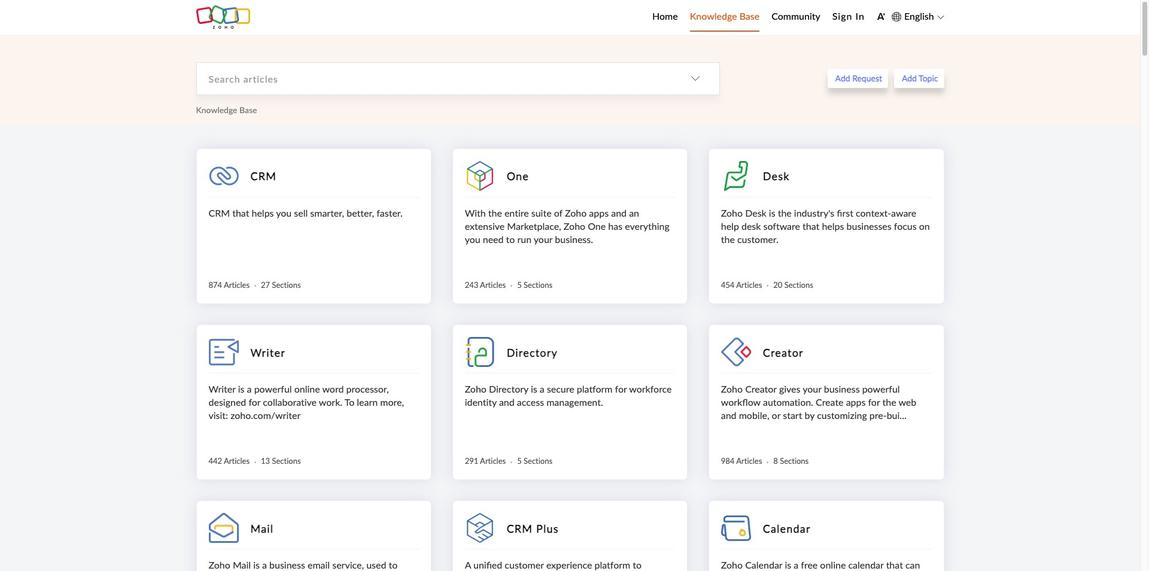 Task type: describe. For each thing, give the bounding box(es) containing it.
a inside writer is a powerful online word processor, designed for collaborative work. to learn more, visit: zoho.com/writer
[[247, 383, 252, 396]]

visit:
[[209, 409, 228, 422]]

442 articles
[[209, 456, 250, 467]]

the inside "with the entire suite of zoho apps and an extensive marketplace, zoho one has everything you need to run your business."
[[488, 206, 502, 220]]

desk inside zoho desk is the industry's first context-aware help desk software that helps businesses focus on the customer.
[[746, 206, 767, 220]]

0 vertical spatial creator
[[763, 345, 804, 360]]

management.
[[547, 396, 603, 409]]

0 horizontal spatial you
[[276, 206, 292, 220]]

442
[[209, 456, 222, 467]]

454
[[721, 280, 735, 290]]

writer for writer is a powerful online word processor, designed for collaborative work. to learn more, visit: zoho.com/writer
[[209, 383, 236, 396]]

context-
[[856, 206, 892, 220]]

writer link
[[251, 345, 286, 360]]

creator link
[[763, 345, 804, 360]]

your inside "with the entire suite of zoho apps and an extensive marketplace, zoho one has everything you need to run your business."
[[534, 233, 553, 246]]

984 articles
[[721, 456, 762, 467]]

business
[[824, 383, 860, 396]]

and inside "with the entire suite of zoho apps and an extensive marketplace, zoho one has everything you need to run your business."
[[611, 206, 627, 220]]

collaborative
[[263, 396, 317, 409]]

0 vertical spatial knowledge
[[690, 10, 737, 23]]

powerful inside writer is a powerful online word processor, designed for collaborative work. to learn more, visit: zoho.com/writer
[[254, 383, 292, 396]]

business.
[[555, 233, 593, 246]]

desk link
[[763, 169, 790, 183]]

businesses
[[847, 220, 892, 233]]

topic
[[919, 73, 939, 84]]

1 horizontal spatial knowledge base
[[690, 10, 760, 23]]

mobile,
[[739, 409, 770, 422]]

add for add request
[[836, 73, 851, 84]]

choose category image
[[691, 74, 700, 83]]

english
[[905, 10, 935, 23]]

apps inside zoho creator gives your business powerful workflow automation. create apps for the web and mobile, or start by customizing pre-bui...
[[846, 396, 866, 409]]

5 for one
[[517, 280, 522, 290]]

powerful inside zoho creator gives your business powerful workflow automation. create apps for the web and mobile, or start by customizing pre-bui...
[[863, 383, 900, 396]]

8
[[774, 456, 778, 467]]

articles for desk
[[737, 280, 762, 290]]

0 horizontal spatial that
[[232, 206, 249, 220]]

with the entire suite of zoho apps and an extensive marketplace, zoho one has everything you need to run your business.
[[465, 206, 670, 246]]

mail link
[[251, 521, 274, 536]]

gives
[[780, 383, 801, 396]]

industry's
[[794, 206, 835, 220]]

customer.
[[738, 233, 779, 246]]

designed
[[209, 396, 246, 409]]

243
[[465, 280, 479, 290]]

better,
[[347, 206, 374, 220]]

articles for writer
[[224, 456, 250, 467]]

articles for one
[[480, 280, 506, 290]]

work.
[[319, 396, 343, 409]]

is for desk
[[769, 206, 776, 220]]

marketplace,
[[507, 220, 561, 233]]

web
[[899, 396, 917, 409]]

zoho for directory
[[465, 383, 487, 396]]

customizing
[[817, 409, 867, 422]]

crm plus link
[[507, 521, 559, 536]]

workflow
[[721, 396, 761, 409]]

crm plus
[[507, 521, 559, 536]]

extensive
[[465, 220, 505, 233]]

zoho directory is a secure platform for workforce identity and access management.
[[465, 383, 672, 409]]

243 articles
[[465, 280, 506, 290]]

has
[[609, 220, 623, 233]]

874
[[209, 280, 222, 290]]

sections for crm
[[272, 280, 301, 290]]

one inside "with the entire suite of zoho apps and an extensive marketplace, zoho one has everything you need to run your business."
[[588, 220, 606, 233]]

crm link
[[251, 169, 277, 183]]

5 sections for one
[[517, 280, 553, 290]]

291 articles
[[465, 456, 506, 467]]

learn
[[357, 396, 378, 409]]

sell
[[294, 206, 308, 220]]

creator inside zoho creator gives your business powerful workflow automation. create apps for the web and mobile, or start by customizing pre-bui...
[[746, 383, 777, 396]]

platform
[[577, 383, 613, 396]]

0 horizontal spatial base
[[240, 104, 257, 115]]

word
[[322, 383, 344, 396]]

zoho creator gives your business powerful workflow automation. create apps for the web and mobile, or start by customizing pre-bui...
[[721, 383, 917, 422]]

secure
[[547, 383, 575, 396]]

first
[[837, 206, 854, 220]]

0 horizontal spatial helps
[[252, 206, 274, 220]]

crm for crm link
[[251, 169, 277, 183]]

454 articles
[[721, 280, 762, 290]]

zoho desk is the industry's first context-aware help desk software that helps businesses focus on the customer.
[[721, 206, 930, 246]]

one link
[[507, 169, 529, 183]]

sign in
[[833, 10, 865, 23]]

apps inside "with the entire suite of zoho apps and an extensive marketplace, zoho one has everything you need to run your business."
[[589, 206, 609, 220]]

with
[[465, 206, 486, 220]]

sections for one
[[524, 280, 553, 290]]

choose category element
[[672, 63, 719, 94]]

online
[[294, 383, 320, 396]]

the left desk
[[721, 233, 735, 246]]

and inside the "zoho directory is a secure platform for workforce identity and access management."
[[499, 396, 515, 409]]

an
[[629, 206, 640, 220]]

calendar link
[[763, 521, 811, 536]]

in
[[856, 10, 865, 23]]

crm for crm that helps you sell smarter, better, faster.
[[209, 206, 230, 220]]

community
[[772, 10, 821, 23]]

is inside writer is a powerful online word processor, designed for collaborative work. to learn more, visit: zoho.com/writer
[[238, 383, 245, 396]]

desk
[[742, 220, 761, 233]]

knowledge base link
[[690, 3, 760, 30]]

add topic link
[[895, 69, 945, 88]]

20 sections
[[774, 280, 814, 290]]

pre-
[[870, 409, 887, 422]]

start
[[783, 409, 803, 422]]

articles for directory
[[480, 456, 506, 467]]

and inside zoho creator gives your business powerful workflow automation. create apps for the web and mobile, or start by customizing pre-bui...
[[721, 409, 737, 422]]

user preference image
[[877, 12, 886, 21]]

for inside the "zoho directory is a secure platform for workforce identity and access management."
[[615, 383, 627, 396]]

is for directory
[[531, 383, 538, 396]]

8 sections
[[774, 456, 809, 467]]

request
[[853, 73, 883, 84]]

access
[[517, 396, 544, 409]]



Task type: vqa. For each thing, say whether or not it's contained in the screenshot.


Task type: locate. For each thing, give the bounding box(es) containing it.
writer inside writer is a powerful online word processor, designed for collaborative work. to learn more, visit: zoho.com/writer
[[209, 383, 236, 396]]

sections right 13
[[272, 456, 301, 467]]

1 horizontal spatial crm
[[251, 169, 277, 183]]

a
[[247, 383, 252, 396], [540, 383, 545, 396]]

zoho inside the "zoho directory is a secure platform for workforce identity and access management."
[[465, 383, 487, 396]]

1 a from the left
[[247, 383, 252, 396]]

zoho for desk
[[721, 206, 743, 220]]

sections right '27'
[[272, 280, 301, 290]]

sections for directory
[[524, 456, 553, 467]]

of
[[554, 206, 563, 220]]

13
[[261, 456, 270, 467]]

sign
[[833, 10, 853, 23]]

to
[[506, 233, 515, 246]]

a inside the "zoho directory is a secure platform for workforce identity and access management."
[[540, 383, 545, 396]]

that inside zoho desk is the industry's first context-aware help desk software that helps businesses focus on the customer.
[[803, 220, 820, 233]]

need
[[483, 233, 504, 246]]

1 vertical spatial base
[[240, 104, 257, 115]]

sections for creator
[[780, 456, 809, 467]]

helps left businesses
[[822, 220, 845, 233]]

articles right the 984
[[737, 456, 762, 467]]

entire
[[505, 206, 529, 220]]

apps
[[589, 206, 609, 220], [846, 396, 866, 409]]

0 vertical spatial writer
[[251, 345, 286, 360]]

is inside zoho desk is the industry's first context-aware help desk software that helps businesses focus on the customer.
[[769, 206, 776, 220]]

1 vertical spatial directory
[[489, 383, 529, 396]]

1 vertical spatial knowledge
[[196, 104, 237, 115]]

1 5 sections from the top
[[517, 280, 553, 290]]

5 right 243 articles
[[517, 280, 522, 290]]

sections right 291 articles
[[524, 456, 553, 467]]

2 horizontal spatial crm
[[507, 521, 533, 536]]

to
[[345, 396, 355, 409]]

0 vertical spatial directory
[[507, 345, 558, 360]]

articles right 291
[[480, 456, 506, 467]]

is up zoho.com/writer
[[238, 383, 245, 396]]

software
[[764, 220, 801, 233]]

1 vertical spatial knowledge base
[[196, 104, 257, 115]]

that
[[232, 206, 249, 220], [803, 220, 820, 233]]

you left sell
[[276, 206, 292, 220]]

calendar
[[763, 521, 811, 536]]

one up "entire"
[[507, 169, 529, 183]]

5 sections right 291 articles
[[517, 456, 553, 467]]

1 add from the left
[[836, 73, 851, 84]]

apps left pre-
[[846, 396, 866, 409]]

0 vertical spatial one
[[507, 169, 529, 183]]

0 horizontal spatial and
[[499, 396, 515, 409]]

0 vertical spatial your
[[534, 233, 553, 246]]

on
[[920, 220, 930, 233]]

1 horizontal spatial base
[[740, 10, 760, 23]]

0 vertical spatial desk
[[763, 169, 790, 183]]

0 vertical spatial knowledge base
[[690, 10, 760, 23]]

2 horizontal spatial and
[[721, 409, 737, 422]]

0 vertical spatial 5 sections
[[517, 280, 553, 290]]

for
[[615, 383, 627, 396], [249, 396, 261, 409], [869, 396, 880, 409]]

0 vertical spatial crm
[[251, 169, 277, 183]]

and left access
[[499, 396, 515, 409]]

1 vertical spatial 5
[[517, 456, 522, 467]]

2 5 from the top
[[517, 456, 522, 467]]

add left topic
[[902, 73, 917, 84]]

everything
[[625, 220, 670, 233]]

sections for writer
[[272, 456, 301, 467]]

0 horizontal spatial knowledge base
[[196, 104, 257, 115]]

choose languages element
[[892, 9, 945, 24]]

1 vertical spatial your
[[803, 383, 822, 396]]

0 horizontal spatial is
[[238, 383, 245, 396]]

874 articles
[[209, 280, 250, 290]]

focus
[[894, 220, 917, 233]]

0 horizontal spatial one
[[507, 169, 529, 183]]

1 horizontal spatial your
[[803, 383, 822, 396]]

aware
[[892, 206, 917, 220]]

the left web
[[883, 396, 897, 409]]

for right platform
[[615, 383, 627, 396]]

2 horizontal spatial is
[[769, 206, 776, 220]]

20
[[774, 280, 783, 290]]

processor,
[[346, 383, 389, 396]]

faster.
[[377, 206, 403, 220]]

1 horizontal spatial is
[[531, 383, 538, 396]]

directory up secure
[[507, 345, 558, 360]]

and left mobile,
[[721, 409, 737, 422]]

27 sections
[[261, 280, 301, 290]]

directory link
[[507, 345, 558, 360]]

2 vertical spatial crm
[[507, 521, 533, 536]]

or
[[772, 409, 781, 422]]

plus
[[537, 521, 559, 536]]

create
[[816, 396, 844, 409]]

suite
[[532, 206, 552, 220]]

creator up mobile,
[[746, 383, 777, 396]]

creator up the gives
[[763, 345, 804, 360]]

add left the request
[[836, 73, 851, 84]]

add topic
[[902, 73, 939, 84]]

sections down run on the left of the page
[[524, 280, 553, 290]]

desk up customer.
[[746, 206, 767, 220]]

add request
[[836, 73, 883, 84]]

knowledge
[[690, 10, 737, 23], [196, 104, 237, 115]]

articles right 874
[[224, 280, 250, 290]]

one left has
[[588, 220, 606, 233]]

0 vertical spatial 5
[[517, 280, 522, 290]]

directory down directory link on the left bottom of page
[[489, 383, 529, 396]]

Search articles field
[[197, 63, 672, 94]]

2 add from the left
[[902, 73, 917, 84]]

add
[[836, 73, 851, 84], [902, 73, 917, 84]]

1 horizontal spatial for
[[615, 383, 627, 396]]

5 sections down run on the left of the page
[[517, 280, 553, 290]]

1 vertical spatial crm
[[209, 206, 230, 220]]

0 horizontal spatial apps
[[589, 206, 609, 220]]

2 powerful from the left
[[863, 383, 900, 396]]

291
[[465, 456, 479, 467]]

directory inside the "zoho directory is a secure platform for workforce identity and access management."
[[489, 383, 529, 396]]

984
[[721, 456, 735, 467]]

crm
[[251, 169, 277, 183], [209, 206, 230, 220], [507, 521, 533, 536]]

and left an
[[611, 206, 627, 220]]

automation.
[[763, 396, 814, 409]]

is inside the "zoho directory is a secure platform for workforce identity and access management."
[[531, 383, 538, 396]]

for right "designed"
[[249, 396, 261, 409]]

base
[[740, 10, 760, 23], [240, 104, 257, 115]]

5 sections for directory
[[517, 456, 553, 467]]

5 right 291 articles
[[517, 456, 522, 467]]

1 horizontal spatial one
[[588, 220, 606, 233]]

27
[[261, 280, 270, 290]]

smarter,
[[310, 206, 344, 220]]

1 horizontal spatial powerful
[[863, 383, 900, 396]]

run
[[518, 233, 532, 246]]

5 for directory
[[517, 456, 522, 467]]

1 horizontal spatial and
[[611, 206, 627, 220]]

articles for crm
[[224, 280, 250, 290]]

home
[[653, 10, 678, 23]]

workforce
[[629, 383, 672, 396]]

you left "need"
[[465, 233, 481, 246]]

1 5 from the top
[[517, 280, 522, 290]]

13 sections
[[261, 456, 301, 467]]

writer for writer
[[251, 345, 286, 360]]

a right "designed"
[[247, 383, 252, 396]]

crm that helps you sell smarter, better, faster.
[[209, 206, 403, 220]]

1 vertical spatial creator
[[746, 383, 777, 396]]

your right the gives
[[803, 383, 822, 396]]

writer is a powerful online word processor, designed for collaborative work. to learn more, visit: zoho.com/writer
[[209, 383, 404, 422]]

is right desk
[[769, 206, 776, 220]]

0 horizontal spatial powerful
[[254, 383, 292, 396]]

helps down crm link
[[252, 206, 274, 220]]

1 vertical spatial apps
[[846, 396, 866, 409]]

and
[[611, 206, 627, 220], [499, 396, 515, 409], [721, 409, 737, 422]]

add request link
[[828, 69, 889, 88]]

bui...
[[887, 409, 907, 422]]

0 horizontal spatial a
[[247, 383, 252, 396]]

0 horizontal spatial writer
[[209, 383, 236, 396]]

1 horizontal spatial you
[[465, 233, 481, 246]]

user preference element
[[877, 8, 886, 26]]

0 vertical spatial apps
[[589, 206, 609, 220]]

1 horizontal spatial a
[[540, 383, 545, 396]]

powerful
[[254, 383, 292, 396], [863, 383, 900, 396]]

1 vertical spatial 5 sections
[[517, 456, 553, 467]]

the inside zoho creator gives your business powerful workflow automation. create apps for the web and mobile, or start by customizing pre-bui...
[[883, 396, 897, 409]]

you
[[276, 206, 292, 220], [465, 233, 481, 246]]

writer up visit:
[[209, 383, 236, 396]]

desk up software
[[763, 169, 790, 183]]

powerful up zoho.com/writer
[[254, 383, 292, 396]]

0 horizontal spatial knowledge
[[196, 104, 237, 115]]

identity
[[465, 396, 497, 409]]

0 horizontal spatial for
[[249, 396, 261, 409]]

powerful up pre-
[[863, 383, 900, 396]]

1 vertical spatial writer
[[209, 383, 236, 396]]

for left bui...
[[869, 396, 880, 409]]

you inside "with the entire suite of zoho apps and an extensive marketplace, zoho one has everything you need to run your business."
[[465, 233, 481, 246]]

1 horizontal spatial that
[[803, 220, 820, 233]]

sections for desk
[[785, 280, 814, 290]]

apps left an
[[589, 206, 609, 220]]

for inside writer is a powerful online word processor, designed for collaborative work. to learn more, visit: zoho.com/writer
[[249, 396, 261, 409]]

1 horizontal spatial knowledge
[[690, 10, 737, 23]]

by
[[805, 409, 815, 422]]

community link
[[772, 3, 821, 30]]

a left secure
[[540, 383, 545, 396]]

articles right 442
[[224, 456, 250, 467]]

1 horizontal spatial helps
[[822, 220, 845, 233]]

writer up collaborative
[[251, 345, 286, 360]]

1 vertical spatial desk
[[746, 206, 767, 220]]

zoho for creator
[[721, 383, 743, 396]]

1 vertical spatial one
[[588, 220, 606, 233]]

home link
[[653, 3, 678, 30]]

help
[[721, 220, 739, 233]]

add for add topic
[[902, 73, 917, 84]]

5
[[517, 280, 522, 290], [517, 456, 522, 467]]

zoho inside zoho creator gives your business powerful workflow automation. create apps for the web and mobile, or start by customizing pre-bui...
[[721, 383, 743, 396]]

1 horizontal spatial writer
[[251, 345, 286, 360]]

sections right 8
[[780, 456, 809, 467]]

your inside zoho creator gives your business powerful workflow automation. create apps for the web and mobile, or start by customizing pre-bui...
[[803, 383, 822, 396]]

0 horizontal spatial your
[[534, 233, 553, 246]]

your right run on the left of the page
[[534, 233, 553, 246]]

the left industry's
[[778, 206, 792, 220]]

2 horizontal spatial for
[[869, 396, 880, 409]]

1 horizontal spatial apps
[[846, 396, 866, 409]]

0 vertical spatial base
[[740, 10, 760, 23]]

zoho inside zoho desk is the industry's first context-aware help desk software that helps businesses focus on the customer.
[[721, 206, 743, 220]]

articles right 243
[[480, 280, 506, 290]]

0 horizontal spatial add
[[836, 73, 851, 84]]

helps
[[252, 206, 274, 220], [822, 220, 845, 233]]

articles for creator
[[737, 456, 762, 467]]

2 5 sections from the top
[[517, 456, 553, 467]]

0 horizontal spatial crm
[[209, 206, 230, 220]]

more,
[[380, 396, 404, 409]]

1 horizontal spatial add
[[902, 73, 917, 84]]

zoho
[[565, 206, 587, 220], [721, 206, 743, 220], [564, 220, 586, 233], [465, 383, 487, 396], [721, 383, 743, 396]]

0 vertical spatial you
[[276, 206, 292, 220]]

articles right "454"
[[737, 280, 762, 290]]

one
[[507, 169, 529, 183], [588, 220, 606, 233]]

2 a from the left
[[540, 383, 545, 396]]

is left secure
[[531, 383, 538, 396]]

crm for crm plus
[[507, 521, 533, 536]]

for inside zoho creator gives your business powerful workflow automation. create apps for the web and mobile, or start by customizing pre-bui...
[[869, 396, 880, 409]]

sections right the 20 at the right of page
[[785, 280, 814, 290]]

the right "with"
[[488, 206, 502, 220]]

1 powerful from the left
[[254, 383, 292, 396]]

1 vertical spatial you
[[465, 233, 481, 246]]

helps inside zoho desk is the industry's first context-aware help desk software that helps businesses focus on the customer.
[[822, 220, 845, 233]]



